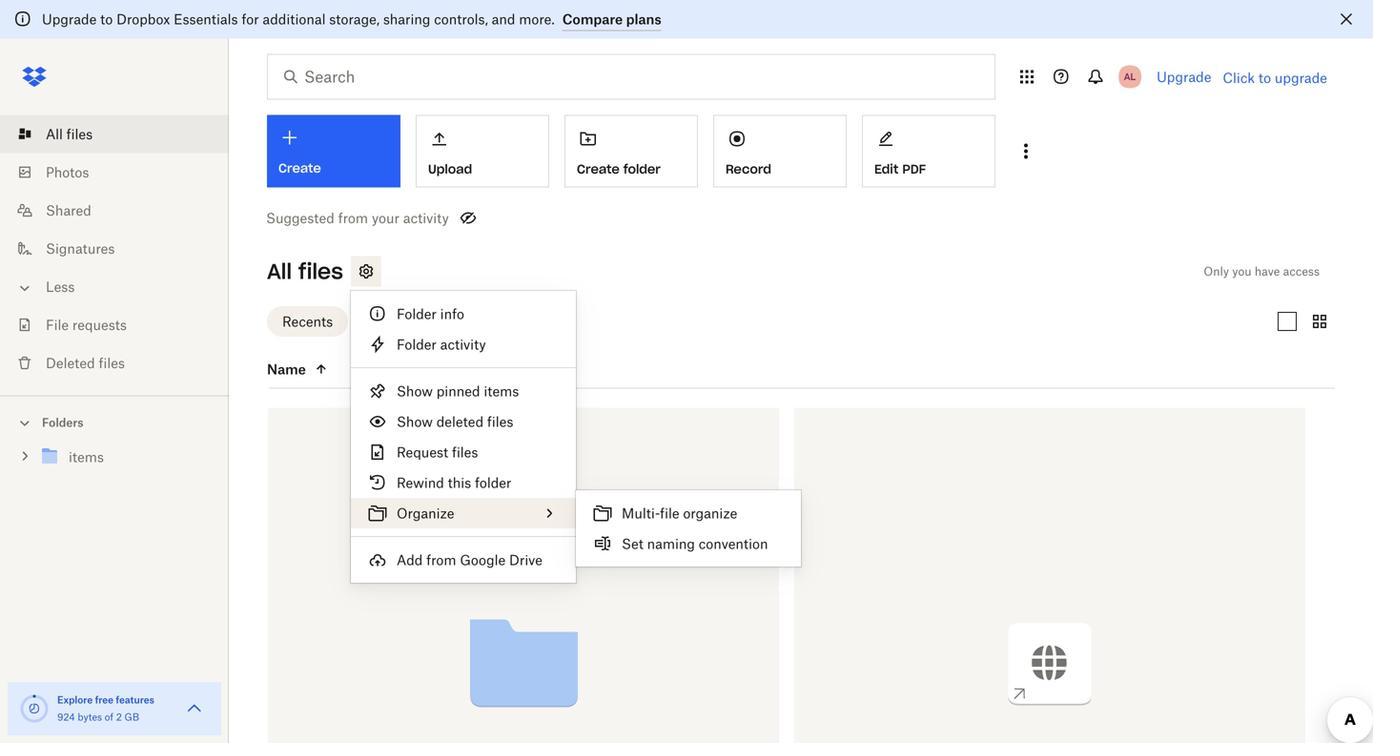 Task type: locate. For each thing, give the bounding box(es) containing it.
0 vertical spatial from
[[338, 210, 368, 226]]

files down show deleted files 'menu item'
[[452, 444, 478, 460]]

and
[[492, 11, 515, 27]]

name button
[[267, 358, 427, 381]]

1 show from the top
[[397, 383, 433, 399]]

additional
[[263, 11, 326, 27]]

set naming convention
[[622, 536, 768, 552]]

folder right this
[[475, 475, 512, 491]]

folder
[[624, 161, 661, 177], [475, 475, 512, 491]]

deleted files link
[[15, 344, 229, 382]]

alert
[[0, 0, 1374, 39]]

folder left info
[[397, 306, 437, 322]]

list
[[0, 103, 229, 395]]

show
[[397, 383, 433, 399], [397, 413, 433, 430]]

explore
[[57, 694, 93, 706]]

rewind
[[397, 475, 444, 491]]

0 horizontal spatial upgrade
[[42, 11, 97, 27]]

1 vertical spatial upgrade
[[1157, 69, 1212, 85]]

less image
[[15, 279, 34, 298]]

from
[[338, 210, 368, 226], [427, 552, 456, 568]]

to right "click"
[[1259, 70, 1272, 86]]

signatures link
[[15, 229, 229, 268]]

have
[[1255, 264, 1280, 279]]

folder for folder activity
[[397, 336, 437, 352]]

convention
[[699, 536, 768, 552]]

folder
[[397, 306, 437, 322], [397, 336, 437, 352]]

all files up recents button at the top of the page
[[267, 258, 343, 285]]

0 vertical spatial folder
[[624, 161, 661, 177]]

924
[[57, 711, 75, 723]]

from for google
[[427, 552, 456, 568]]

1 horizontal spatial all
[[267, 258, 292, 285]]

folder info menu item
[[351, 299, 576, 329]]

files
[[66, 126, 93, 142], [298, 258, 343, 285], [99, 355, 125, 371], [487, 413, 514, 430], [452, 444, 478, 460]]

all up photos
[[46, 126, 63, 142]]

click
[[1223, 70, 1255, 86]]

0 vertical spatial all files
[[46, 126, 93, 142]]

1 vertical spatial folder
[[475, 475, 512, 491]]

gb
[[125, 711, 139, 723]]

files up photos
[[66, 126, 93, 142]]

0 vertical spatial folder
[[397, 306, 437, 322]]

0 horizontal spatial from
[[338, 210, 368, 226]]

file, money.web row
[[795, 408, 1306, 743]]

show up 'request' at the left bottom
[[397, 413, 433, 430]]

you
[[1233, 264, 1252, 279]]

only
[[1204, 264, 1230, 279]]

create
[[577, 161, 620, 177]]

your
[[372, 210, 400, 226]]

compare
[[562, 11, 623, 27]]

0 vertical spatial upgrade
[[42, 11, 97, 27]]

file requests
[[46, 317, 127, 333]]

show inside menu item
[[397, 383, 433, 399]]

1 horizontal spatial folder
[[624, 161, 661, 177]]

all files up photos
[[46, 126, 93, 142]]

0 vertical spatial activity
[[403, 210, 449, 226]]

all files list item
[[0, 115, 229, 153]]

files down file requests "link"
[[99, 355, 125, 371]]

activity
[[403, 210, 449, 226], [440, 336, 486, 352]]

1 vertical spatial to
[[1259, 70, 1272, 86]]

upgrade link
[[1157, 69, 1212, 85]]

1 vertical spatial show
[[397, 413, 433, 430]]

1 horizontal spatial upgrade
[[1157, 69, 1212, 85]]

photos
[[46, 164, 89, 180]]

add from google drive
[[397, 552, 543, 568]]

upgrade to dropbox essentials for additional storage, sharing controls, and more. compare plans
[[42, 11, 662, 27]]

all files link
[[15, 115, 229, 153]]

name
[[267, 361, 306, 377]]

1 folder from the top
[[397, 306, 437, 322]]

0 vertical spatial to
[[100, 11, 113, 27]]

1 vertical spatial from
[[427, 552, 456, 568]]

folders button
[[0, 408, 229, 436]]

show inside 'menu item'
[[397, 413, 433, 430]]

1 horizontal spatial all files
[[267, 258, 343, 285]]

upgrade for upgrade to dropbox essentials for additional storage, sharing controls, and more. compare plans
[[42, 11, 97, 27]]

upgrade left "click"
[[1157, 69, 1212, 85]]

0 horizontal spatial to
[[100, 11, 113, 27]]

edit
[[875, 161, 899, 177]]

folder right create
[[624, 161, 661, 177]]

list containing all files
[[0, 103, 229, 395]]

1 horizontal spatial from
[[427, 552, 456, 568]]

1 vertical spatial activity
[[440, 336, 486, 352]]

shared link
[[15, 191, 229, 229]]

0 vertical spatial show
[[397, 383, 433, 399]]

folder activity
[[397, 336, 486, 352]]

click to upgrade link
[[1223, 70, 1328, 86]]

0 horizontal spatial folder
[[475, 475, 512, 491]]

upgrade
[[42, 11, 97, 27], [1157, 69, 1212, 85]]

essentials
[[174, 11, 238, 27]]

2 show from the top
[[397, 413, 433, 430]]

files inside request files menu item
[[452, 444, 478, 460]]

upgrade
[[1275, 70, 1328, 86]]

0 horizontal spatial all
[[46, 126, 63, 142]]

2
[[116, 711, 122, 723]]

deleted files
[[46, 355, 125, 371]]

bytes
[[78, 711, 102, 723]]

folder for folder info
[[397, 306, 437, 322]]

all down suggested at the left top of page
[[267, 258, 292, 285]]

activity down the folder info menu item
[[440, 336, 486, 352]]

1 vertical spatial folder
[[397, 336, 437, 352]]

2 folder from the top
[[397, 336, 437, 352]]

1 horizontal spatial to
[[1259, 70, 1272, 86]]

from left "your"
[[338, 210, 368, 226]]

to left dropbox
[[100, 11, 113, 27]]

record button
[[713, 115, 847, 187]]

files down items
[[487, 413, 514, 430]]

files inside deleted files 'link'
[[99, 355, 125, 371]]

info
[[440, 306, 464, 322]]

starred button
[[356, 306, 435, 337]]

0 horizontal spatial all files
[[46, 126, 93, 142]]

plans
[[626, 11, 662, 27]]

storage,
[[329, 11, 380, 27]]

recents
[[282, 313, 333, 330]]

pinned
[[437, 383, 480, 399]]

all
[[46, 126, 63, 142], [267, 258, 292, 285]]

dropbox
[[116, 11, 170, 27]]

folder activity menu item
[[351, 329, 576, 360]]

for
[[242, 11, 259, 27]]

files for deleted files 'link'
[[99, 355, 125, 371]]

from right the add
[[427, 552, 456, 568]]

to
[[100, 11, 113, 27], [1259, 70, 1272, 86]]

to for upgrade
[[100, 11, 113, 27]]

from inside menu item
[[427, 552, 456, 568]]

folder down starred at left top
[[397, 336, 437, 352]]

1 vertical spatial all
[[267, 258, 292, 285]]

upgrade inside alert
[[42, 11, 97, 27]]

google
[[460, 552, 506, 568]]

pdf
[[903, 161, 926, 177]]

show left pinned
[[397, 383, 433, 399]]

activity right "your"
[[403, 210, 449, 226]]

controls,
[[434, 11, 488, 27]]

show for show deleted files
[[397, 413, 433, 430]]

0 vertical spatial all
[[46, 126, 63, 142]]

files inside all files link
[[66, 126, 93, 142]]

features
[[116, 694, 154, 706]]

recents button
[[267, 306, 348, 337]]

folders
[[42, 415, 84, 430]]

upgrade up dropbox image
[[42, 11, 97, 27]]

all files
[[46, 126, 93, 142], [267, 258, 343, 285]]



Task type: describe. For each thing, give the bounding box(es) containing it.
alert containing upgrade to dropbox essentials for additional storage, sharing controls, and more.
[[0, 0, 1374, 39]]

show for show pinned items
[[397, 383, 433, 399]]

organize menu item
[[351, 498, 576, 528]]

create folder button
[[565, 115, 698, 187]]

upgrade for upgrade
[[1157, 69, 1212, 85]]

rewind this folder menu item
[[351, 467, 576, 498]]

create folder
[[577, 161, 661, 177]]

folder settings image
[[355, 260, 378, 283]]

set
[[622, 536, 644, 552]]

activity inside menu item
[[440, 336, 486, 352]]

organize
[[397, 505, 454, 521]]

less
[[46, 279, 75, 295]]

photos link
[[15, 153, 229, 191]]

add
[[397, 552, 423, 568]]

folder inside menu item
[[475, 475, 512, 491]]

show pinned items
[[397, 383, 519, 399]]

free
[[95, 694, 113, 706]]

request
[[397, 444, 448, 460]]

deleted
[[437, 413, 484, 430]]

starred
[[371, 313, 419, 330]]

name column header
[[267, 358, 458, 381]]

record
[[726, 161, 772, 177]]

file requests link
[[15, 306, 229, 344]]

all files inside list item
[[46, 126, 93, 142]]

multi-
[[622, 505, 660, 521]]

all inside list item
[[46, 126, 63, 142]]

deleted
[[46, 355, 95, 371]]

suggested
[[266, 210, 335, 226]]

quota usage element
[[19, 693, 50, 724]]

organize
[[683, 505, 738, 521]]

1 vertical spatial all files
[[267, 258, 343, 285]]

edit pdf
[[875, 161, 926, 177]]

edit pdf button
[[862, 115, 996, 187]]

show pinned items menu item
[[351, 376, 576, 406]]

show deleted files
[[397, 413, 514, 430]]

of
[[105, 711, 113, 723]]

show deleted files menu item
[[351, 406, 576, 437]]

request files
[[397, 444, 478, 460]]

access
[[1284, 264, 1320, 279]]

files for request files menu item in the left of the page
[[452, 444, 478, 460]]

requests
[[72, 317, 127, 333]]

naming
[[647, 536, 695, 552]]

folder info
[[397, 306, 464, 322]]

file
[[46, 317, 69, 333]]

request files menu item
[[351, 437, 576, 467]]

only you have access
[[1204, 264, 1320, 279]]

click to upgrade
[[1223, 70, 1328, 86]]

drive
[[509, 552, 543, 568]]

dropbox image
[[15, 58, 53, 96]]

more.
[[519, 11, 555, 27]]

this
[[448, 475, 471, 491]]

items
[[484, 383, 519, 399]]

rewind this folder
[[397, 475, 512, 491]]

signatures
[[46, 240, 115, 257]]

to for click
[[1259, 70, 1272, 86]]

set naming convention menu item
[[576, 528, 801, 559]]

shared
[[46, 202, 91, 218]]

folder, items row
[[268, 408, 779, 743]]

multi-file organize
[[622, 505, 738, 521]]

compare plans button
[[562, 8, 662, 31]]

files for all files link
[[66, 126, 93, 142]]

multi-file organize menu item
[[576, 498, 801, 528]]

suggested from your activity
[[266, 210, 449, 226]]

files left folder settings image
[[298, 258, 343, 285]]

files inside show deleted files 'menu item'
[[487, 413, 514, 430]]

add from google drive menu item
[[351, 545, 576, 575]]

folder inside button
[[624, 161, 661, 177]]

sharing
[[383, 11, 431, 27]]

file
[[660, 505, 680, 521]]

explore free features 924 bytes of 2 gb
[[57, 694, 154, 723]]

from for your
[[338, 210, 368, 226]]



Task type: vqa. For each thing, say whether or not it's contained in the screenshot.
controls,
yes



